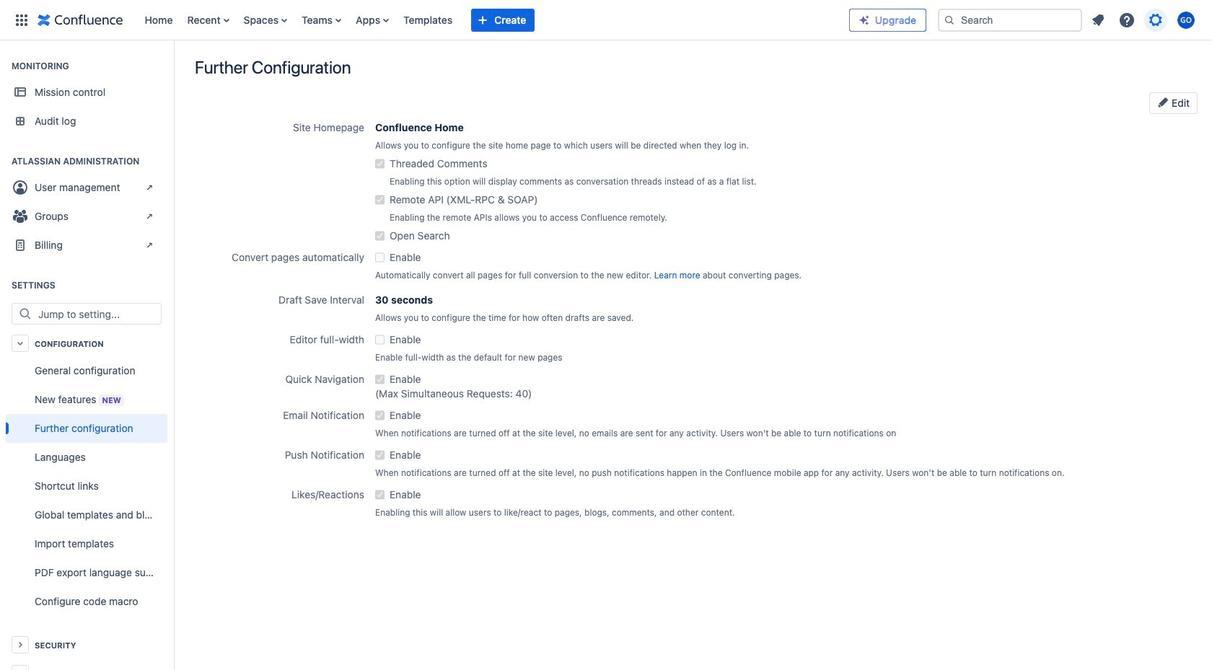 Task type: locate. For each thing, give the bounding box(es) containing it.
list for appswitcher icon
[[137, 0, 849, 40]]

notification icon image
[[1089, 11, 1107, 28]]

region
[[6, 356, 167, 616]]

main content
[[173, 40, 1212, 55]]

list
[[137, 0, 849, 40], [1085, 7, 1203, 33]]

collapse sidebar image
[[157, 48, 189, 76]]

1 horizontal spatial list
[[1085, 7, 1203, 33]]

None search field
[[938, 8, 1082, 31]]

Settings Search field
[[34, 304, 161, 324]]

global element
[[9, 0, 849, 40]]

small image
[[1157, 97, 1169, 108]]

None checkbox
[[375, 372, 385, 387], [375, 408, 385, 423], [375, 488, 385, 502], [375, 372, 385, 387], [375, 408, 385, 423], [375, 488, 385, 502]]

0 horizontal spatial list
[[137, 0, 849, 40]]

banner
[[0, 0, 1212, 40]]

None checkbox
[[375, 157, 385, 171], [375, 193, 385, 207], [375, 229, 385, 243], [375, 250, 385, 265], [375, 333, 385, 347], [375, 448, 385, 462], [375, 157, 385, 171], [375, 193, 385, 207], [375, 229, 385, 243], [375, 250, 385, 265], [375, 333, 385, 347], [375, 448, 385, 462]]

premium image
[[859, 14, 870, 26]]

confluence image
[[38, 11, 123, 28], [38, 11, 123, 28]]



Task type: describe. For each thing, give the bounding box(es) containing it.
search image
[[944, 14, 955, 26]]

your profile and preferences image
[[1177, 11, 1195, 28]]

appswitcher icon image
[[13, 11, 30, 28]]

settings icon image
[[1147, 11, 1164, 28]]

list for premium icon
[[1085, 7, 1203, 33]]

Search field
[[938, 8, 1082, 31]]

help icon image
[[1118, 11, 1136, 28]]



Task type: vqa. For each thing, say whether or not it's contained in the screenshot.
small icon
yes



